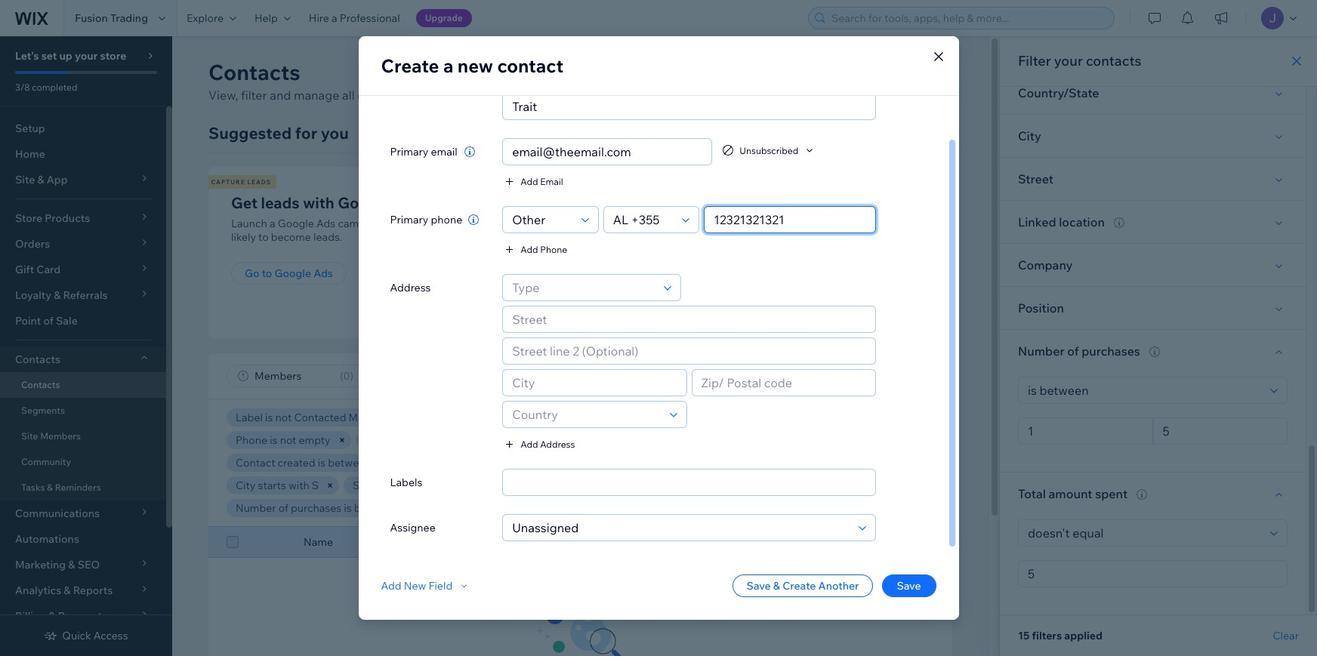Task type: vqa. For each thing, say whether or not it's contained in the screenshot.
bottom ADS
yes



Task type: locate. For each thing, give the bounding box(es) containing it.
contact inside button
[[889, 65, 935, 80]]

add down subscriber
[[521, 439, 538, 450]]

0 horizontal spatial contact
[[498, 54, 564, 77]]

0 vertical spatial country/state
[[1019, 85, 1100, 100]]

primary left phone
[[390, 213, 429, 227]]

them
[[789, 217, 815, 230]]

add for add email
[[521, 176, 538, 187]]

1 horizontal spatial dec
[[460, 456, 479, 470]]

grow
[[656, 193, 695, 212]]

status up save button
[[927, 536, 957, 549]]

empty down contacted
[[299, 434, 331, 447]]

0 horizontal spatial country/state
[[720, 456, 790, 470]]

1 horizontal spatial street
[[1019, 172, 1054, 187]]

contact up importing
[[734, 193, 790, 212]]

1 vertical spatial filter
[[673, 369, 699, 383]]

2 horizontal spatial status
[[927, 536, 957, 549]]

status down customers at the bottom left of the page
[[409, 434, 439, 447]]

amount
[[1049, 487, 1093, 502], [495, 502, 533, 515]]

0 vertical spatial select an option field
[[1024, 378, 1266, 403]]

not
[[275, 411, 292, 425], [280, 434, 296, 447], [452, 434, 468, 447], [396, 479, 412, 493], [576, 502, 592, 515]]

1 vertical spatial contacts
[[679, 217, 721, 230]]

add for add phone
[[521, 244, 538, 255]]

contacts right import
[[706, 267, 751, 280]]

purchases for number of purchases
[[1082, 344, 1141, 359]]

drive
[[699, 479, 725, 493]]

customers
[[430, 88, 490, 103]]

0 vertical spatial purchases
[[1082, 344, 1141, 359]]

between
[[328, 456, 371, 470], [354, 502, 397, 515]]

grow your contact list add contacts by importing them via gmail or a csv file.
[[656, 193, 884, 244]]

1 horizontal spatial total
[[1019, 487, 1046, 502]]

street for street is not empty
[[353, 479, 383, 493]]

phone for phone
[[612, 536, 644, 549]]

street up linked location
[[1019, 172, 1054, 187]]

not for phone is not empty
[[280, 434, 296, 447]]

and right 1
[[407, 502, 426, 515]]

a right the or
[[878, 217, 884, 230]]

1 vertical spatial primary
[[390, 213, 429, 227]]

add address button
[[503, 437, 575, 451]]

ads left the campaign at the top left of the page
[[317, 217, 336, 230]]

label is not contacted me and customers
[[236, 411, 442, 425]]

( 0 )
[[340, 369, 354, 383]]

leads. inside contacts view, filter and manage all of your site's customers and leads. learn more
[[516, 88, 549, 103]]

1 vertical spatial contact
[[236, 456, 275, 470]]

likely
[[231, 230, 256, 244]]

member up contact created is between dec 22, 2023 and dec 10, 2023
[[365, 434, 407, 447]]

address up the save & create another button
[[751, 536, 792, 549]]

number down starts
[[236, 502, 276, 515]]

contacts up segments
[[21, 379, 60, 391]]

upgrade button
[[416, 9, 472, 27]]

1 select an option field from the top
[[1024, 378, 1266, 403]]

0 vertical spatial contacts
[[1086, 52, 1142, 70]]

country/state for country/state
[[1019, 85, 1100, 100]]

1 vertical spatial phone
[[236, 434, 267, 447]]

of inside sidebar "element"
[[43, 314, 54, 328]]

0 horizontal spatial status
[[409, 434, 439, 447]]

Enter a value number field
[[1024, 561, 1283, 587]]

phone down any
[[612, 536, 644, 549]]

Unsaved view field
[[250, 366, 335, 387]]

0 horizontal spatial &
[[47, 482, 53, 493]]

primary left email
[[390, 145, 429, 159]]

0 vertical spatial clear button
[[626, 499, 671, 518]]

number for number of purchases is between 1 and 5
[[236, 502, 276, 515]]

1 horizontal spatial empty
[[415, 479, 447, 493]]

Search for tools, apps, help & more... field
[[827, 8, 1110, 29]]

None checkbox
[[227, 533, 239, 552]]

2 vertical spatial phone
[[612, 536, 644, 549]]

status
[[560, 411, 590, 425], [409, 434, 439, 447], [927, 536, 957, 549]]

amount down from number field on the bottom of the page
[[1049, 487, 1093, 502]]

setup link
[[0, 116, 166, 141]]

0 vertical spatial assignee
[[555, 434, 600, 447]]

0 vertical spatial contact
[[889, 65, 935, 80]]

10,
[[482, 456, 496, 470]]

1 vertical spatial number
[[236, 502, 276, 515]]

street for street
[[1019, 172, 1054, 187]]

member
[[365, 434, 407, 447], [883, 536, 924, 549]]

add for add new field
[[381, 580, 402, 593]]

equal
[[597, 479, 624, 493]]

0 horizontal spatial leads.
[[314, 230, 342, 244]]

1 type field from the top
[[508, 207, 577, 233]]

2023 right the 22,
[[412, 456, 436, 470]]

google up the campaign at the top left of the page
[[338, 193, 391, 212]]

member
[[479, 434, 521, 447]]

to right go
[[262, 267, 272, 280]]

0 vertical spatial street
[[1019, 172, 1054, 187]]

phone down label
[[236, 434, 267, 447]]

empty down member status is not a member
[[415, 479, 447, 493]]

1 vertical spatial email
[[476, 411, 503, 425]]

linked for linked location doesn't equal any of hickory drive
[[481, 479, 514, 493]]

country/state up 'drive'
[[720, 456, 790, 470]]

with for google
[[303, 193, 335, 212]]

city starts with s
[[236, 479, 319, 493]]

1 vertical spatial city
[[236, 479, 256, 493]]

google down leads
[[278, 217, 314, 230]]

me
[[349, 411, 364, 425]]

& inside sidebar "element"
[[47, 482, 53, 493]]

importing
[[738, 217, 787, 230]]

0 vertical spatial empty
[[299, 434, 331, 447]]

0 horizontal spatial dec
[[374, 456, 393, 470]]

dec left the 22,
[[374, 456, 393, 470]]

view,
[[209, 88, 238, 103]]

1 horizontal spatial number
[[1019, 344, 1065, 359]]

sidebar element
[[0, 36, 172, 657]]

total
[[1019, 487, 1046, 502], [468, 502, 492, 515]]

ads up target
[[394, 193, 423, 212]]

add up add phone button
[[521, 176, 538, 187]]

0 horizontal spatial phone
[[236, 434, 267, 447]]

1 horizontal spatial amount
[[1049, 487, 1093, 502]]

1 primary from the top
[[390, 145, 429, 159]]

contact
[[498, 54, 564, 77], [734, 193, 790, 212]]

phone inside add phone button
[[540, 244, 568, 255]]

by
[[724, 217, 736, 230]]

)
[[350, 369, 354, 383]]

up
[[59, 49, 72, 63]]

2 5 from the left
[[595, 502, 601, 515]]

location up the total amount spent is not 5
[[516, 479, 556, 493]]

days
[[663, 456, 686, 470]]

let's set up your store
[[15, 49, 126, 63]]

0 horizontal spatial street
[[353, 479, 383, 493]]

0 vertical spatial email
[[540, 176, 563, 187]]

contacts
[[1086, 52, 1142, 70], [679, 217, 721, 230]]

member up save button
[[883, 536, 924, 549]]

2023 right 10,
[[498, 456, 523, 470]]

2 select an option field from the top
[[1024, 521, 1266, 546]]

home link
[[0, 141, 166, 167]]

2 horizontal spatial phone
[[612, 536, 644, 549]]

dec
[[374, 456, 393, 470], [460, 456, 479, 470]]

1 horizontal spatial country/state
[[1019, 85, 1100, 100]]

0 horizontal spatial location
[[516, 479, 556, 493]]

birthdate
[[549, 456, 595, 470]]

1 vertical spatial street
[[353, 479, 383, 493]]

country/state
[[1019, 85, 1100, 100], [720, 456, 790, 470]]

15 filters applied
[[1019, 629, 1103, 643]]

Zip/ Postal code field
[[697, 370, 871, 396]]

2023
[[412, 456, 436, 470], [498, 456, 523, 470]]

number down "position"
[[1019, 344, 1065, 359]]

number for number of purchases
[[1019, 344, 1065, 359]]

5 down "linked location doesn't equal any of hickory drive"
[[595, 502, 601, 515]]

leads. inside get leads with google ads launch a google ads campaign to target people likely to become leads.
[[314, 230, 342, 244]]

1 horizontal spatial member
[[883, 536, 924, 549]]

0 horizontal spatial linked
[[481, 479, 514, 493]]

starts
[[258, 479, 286, 493]]

street down contact created is between dec 22, 2023 and dec 10, 2023
[[353, 479, 383, 493]]

0 vertical spatial phone
[[540, 244, 568, 255]]

between down me
[[328, 456, 371, 470]]

1 horizontal spatial filter
[[1019, 52, 1052, 70]]

& for create
[[774, 580, 781, 593]]

1 vertical spatial with
[[289, 479, 310, 493]]

Select an option field
[[1024, 378, 1266, 403], [1024, 521, 1266, 546]]

0 horizontal spatial amount
[[495, 502, 533, 515]]

file.
[[680, 230, 697, 244]]

and down member status is not a member
[[439, 456, 457, 470]]

1 horizontal spatial address
[[540, 439, 575, 450]]

Email field
[[508, 139, 707, 165]]

1 horizontal spatial &
[[774, 580, 781, 593]]

1 horizontal spatial clear
[[1274, 629, 1300, 643]]

label
[[236, 411, 263, 425]]

email down email field
[[540, 176, 563, 187]]

0 horizontal spatial empty
[[299, 434, 331, 447]]

1 vertical spatial select an option field
[[1024, 521, 1266, 546]]

0 vertical spatial location
[[1059, 215, 1105, 230]]

linked up company
[[1019, 215, 1057, 230]]

& right tasks
[[47, 482, 53, 493]]

spent down doesn't
[[535, 502, 563, 515]]

1 horizontal spatial assignee
[[555, 434, 600, 447]]

position
[[1019, 301, 1065, 316]]

create a new contact
[[381, 54, 564, 77]]

1 horizontal spatial 5
[[595, 502, 601, 515]]

assignee down email subscriber status is never subscribed
[[555, 434, 600, 447]]

between left 1
[[354, 502, 397, 515]]

save
[[747, 580, 771, 593], [897, 580, 922, 593]]

with
[[303, 193, 335, 212], [289, 479, 310, 493]]

help
[[255, 11, 278, 25]]

1 horizontal spatial phone
[[540, 244, 568, 255]]

is down customers at the bottom left of the page
[[442, 434, 450, 447]]

spent for total amount spent
[[1096, 487, 1128, 502]]

email up the member
[[476, 411, 503, 425]]

1 vertical spatial type field
[[508, 275, 660, 301]]

to inside button
[[262, 267, 272, 280]]

address up "birthdate"
[[540, 439, 575, 450]]

primary
[[390, 145, 429, 159], [390, 213, 429, 227]]

address inside button
[[540, 439, 575, 450]]

leads
[[261, 193, 300, 212]]

contacts down point of sale
[[15, 353, 60, 366]]

not for street is not empty
[[396, 479, 412, 493]]

0 horizontal spatial 2023
[[412, 456, 436, 470]]

0 vertical spatial clear
[[637, 502, 660, 514]]

2 save from the left
[[897, 580, 922, 593]]

5 right 1
[[428, 502, 434, 515]]

2 vertical spatial ads
[[314, 267, 333, 280]]

location for linked location
[[1059, 215, 1105, 230]]

segments
[[21, 405, 65, 416]]

location
[[1059, 215, 1105, 230], [516, 479, 556, 493]]

contact up learn
[[498, 54, 564, 77]]

1 horizontal spatial purchases
[[1082, 344, 1141, 359]]

1 horizontal spatial contact
[[734, 193, 790, 212]]

0 vertical spatial linked
[[1019, 215, 1057, 230]]

hire
[[309, 11, 329, 25]]

linked down 10,
[[481, 479, 514, 493]]

save for save & create another
[[747, 580, 771, 593]]

0 vertical spatial number
[[1019, 344, 1065, 359]]

a down leads
[[270, 217, 275, 230]]

subscriber
[[505, 411, 557, 425]]

None field
[[517, 470, 871, 496], [508, 515, 855, 541], [517, 470, 871, 496], [508, 515, 855, 541]]

0 vertical spatial with
[[303, 193, 335, 212]]

leads
[[247, 178, 271, 186]]

amount down 10,
[[495, 502, 533, 515]]

leads. right become
[[314, 230, 342, 244]]

contacts inside button
[[706, 267, 751, 280]]

get leads with google ads launch a google ads campaign to target people likely to become leads.
[[231, 193, 469, 244]]

assignee down 1
[[390, 521, 436, 535]]

with right leads
[[303, 193, 335, 212]]

2 horizontal spatial create
[[848, 65, 886, 80]]

point of sale
[[15, 314, 78, 328]]

leads. left learn
[[516, 88, 549, 103]]

spent
[[1096, 487, 1128, 502], [535, 502, 563, 515]]

target
[[402, 217, 432, 230]]

email inside add email button
[[540, 176, 563, 187]]

with left s
[[289, 479, 310, 493]]

number of purchases
[[1019, 344, 1141, 359]]

country/state for country/state is algeria
[[720, 456, 790, 470]]

jacob
[[613, 434, 644, 447]]

1 vertical spatial leads.
[[314, 230, 342, 244]]

0 horizontal spatial assignee
[[390, 521, 436, 535]]

with inside get leads with google ads launch a google ads campaign to target people likely to become leads.
[[303, 193, 335, 212]]

1 vertical spatial &
[[774, 580, 781, 593]]

1 vertical spatial status
[[409, 434, 439, 447]]

contact
[[889, 65, 935, 80], [236, 456, 275, 470]]

more
[[587, 88, 616, 103]]

email down the total amount spent is not 5
[[473, 536, 500, 549]]

of inside contacts view, filter and manage all of your site's customers and leads. learn more
[[358, 88, 369, 103]]

list containing get leads with google ads
[[206, 167, 1053, 339]]

1 vertical spatial empty
[[415, 479, 447, 493]]

applied
[[1065, 629, 1103, 643]]

subscribed
[[633, 411, 688, 425]]

to right 'likely'
[[259, 230, 269, 244]]

total for total amount spent
[[1019, 487, 1046, 502]]

ads
[[394, 193, 423, 212], [317, 217, 336, 230], [314, 267, 333, 280]]

google down become
[[275, 267, 311, 280]]

1 horizontal spatial city
[[1019, 128, 1042, 144]]

1 dec from the left
[[374, 456, 393, 470]]

0 horizontal spatial clear button
[[626, 499, 671, 518]]

0 vertical spatial type field
[[508, 207, 577, 233]]

ads inside button
[[314, 267, 333, 280]]

0 horizontal spatial city
[[236, 479, 256, 493]]

phone down add email
[[540, 244, 568, 255]]

your inside grow your contact list add contacts by importing them via gmail or a csv file.
[[698, 193, 731, 212]]

& inside button
[[774, 580, 781, 593]]

ads down get leads with google ads launch a google ads campaign to target people likely to become leads.
[[314, 267, 333, 280]]

1 vertical spatial contact
[[734, 193, 790, 212]]

for
[[295, 123, 317, 143]]

email for email subscriber status is never subscribed
[[476, 411, 503, 425]]

not left the member
[[452, 434, 468, 447]]

community
[[21, 456, 71, 468]]

country/state down filter your contacts at the top right of the page
[[1019, 85, 1100, 100]]

1
[[400, 502, 405, 515]]

not up created
[[280, 434, 296, 447]]

Type field
[[508, 207, 577, 233], [508, 275, 660, 301]]

community link
[[0, 450, 166, 475]]

phone
[[431, 213, 463, 227]]

a left the member
[[471, 434, 476, 447]]

clear button
[[626, 499, 671, 518], [1274, 629, 1300, 643]]

add down add email button
[[521, 244, 538, 255]]

is left never
[[593, 411, 600, 425]]

Code field
[[609, 207, 678, 233]]

type field down the add phone
[[508, 275, 660, 301]]

filter inside button
[[673, 369, 699, 383]]

address down target
[[390, 281, 431, 295]]

status up add address
[[560, 411, 590, 425]]

& left another
[[774, 580, 781, 593]]

1 5 from the left
[[428, 502, 434, 515]]

address
[[390, 281, 431, 295], [540, 439, 575, 450], [751, 536, 792, 549]]

primary for primary phone
[[390, 213, 429, 227]]

import contacts button
[[656, 262, 765, 285]]

0 horizontal spatial save
[[747, 580, 771, 593]]

1 horizontal spatial status
[[560, 411, 590, 425]]

3/8
[[15, 82, 30, 93]]

empty for street is not empty
[[415, 479, 447, 493]]

your
[[75, 49, 98, 63], [1055, 52, 1083, 70], [372, 88, 397, 103], [698, 193, 731, 212]]

1 save from the left
[[747, 580, 771, 593]]

1 horizontal spatial save
[[897, 580, 922, 593]]

total amount spent
[[1019, 487, 1128, 502]]

1 vertical spatial address
[[540, 439, 575, 450]]

spent down from number field on the bottom of the page
[[1096, 487, 1128, 502]]

add down grow
[[656, 217, 676, 230]]

list
[[206, 167, 1053, 339]]

of for number of purchases
[[1068, 344, 1079, 359]]

0 horizontal spatial number
[[236, 502, 276, 515]]

type field up the add phone
[[508, 207, 577, 233]]

2 vertical spatial address
[[751, 536, 792, 549]]

manage
[[294, 88, 340, 103]]

select an option field up enter a value number field
[[1024, 521, 1266, 546]]

Street field
[[508, 307, 871, 332]]

is left 1
[[344, 502, 352, 515]]

0 horizontal spatial purchases
[[291, 502, 342, 515]]

contacts up filter
[[209, 59, 301, 85]]

1 horizontal spatial contact
[[889, 65, 935, 80]]

1 vertical spatial assignee
[[390, 521, 436, 535]]

1 horizontal spatial leads.
[[516, 88, 549, 103]]

22,
[[395, 456, 410, 470]]

Country field
[[508, 402, 665, 428]]

not down the 22,
[[396, 479, 412, 493]]

add left new
[[381, 580, 402, 593]]

phone for phone is not empty
[[236, 434, 267, 447]]

to left target
[[389, 217, 399, 230]]

1 horizontal spatial location
[[1059, 215, 1105, 230]]

linked location
[[1019, 215, 1105, 230]]

2 primary from the top
[[390, 213, 429, 227]]

contacts inside contacts view, filter and manage all of your site's customers and leads. learn more
[[209, 59, 301, 85]]

1 vertical spatial country/state
[[720, 456, 790, 470]]

0 vertical spatial member
[[365, 434, 407, 447]]

location up company
[[1059, 215, 1105, 230]]

0 horizontal spatial address
[[390, 281, 431, 295]]

select an option field up from number field on the bottom of the page
[[1024, 378, 1266, 403]]

2 vertical spatial status
[[927, 536, 957, 549]]

contact inside grow your contact list add contacts by importing them via gmail or a csv file.
[[734, 193, 790, 212]]

1 horizontal spatial spent
[[1096, 487, 1128, 502]]

0 vertical spatial primary
[[390, 145, 429, 159]]

To number field
[[1159, 419, 1283, 444]]

0 horizontal spatial 5
[[428, 502, 434, 515]]

2 vertical spatial google
[[275, 267, 311, 280]]

and right filter
[[270, 88, 291, 103]]

1 horizontal spatial 2023
[[498, 456, 523, 470]]

not up phone is not empty at the bottom of the page
[[275, 411, 292, 425]]

import contacts
[[669, 267, 751, 280]]

dec left 10,
[[460, 456, 479, 470]]



Task type: describe. For each thing, give the bounding box(es) containing it.
is down doesn't
[[566, 502, 574, 515]]

filter
[[241, 88, 267, 103]]

is up starts
[[270, 434, 278, 447]]

filters
[[1033, 629, 1063, 643]]

help button
[[246, 0, 300, 36]]

contacts button
[[0, 347, 166, 373]]

hire a professional
[[309, 11, 400, 25]]

suggested for you
[[209, 123, 349, 143]]

algeria
[[802, 456, 837, 470]]

a left new
[[443, 54, 454, 77]]

or
[[865, 217, 876, 230]]

street is not empty
[[353, 479, 447, 493]]

status for member status is not a member
[[409, 434, 439, 447]]

1 horizontal spatial contacts
[[1086, 52, 1142, 70]]

is down contact created is between dec 22, 2023 and dec 10, 2023
[[386, 479, 394, 493]]

automations
[[15, 533, 79, 546]]

2 horizontal spatial address
[[751, 536, 792, 549]]

become
[[271, 230, 311, 244]]

member for member status is not a member
[[365, 434, 407, 447]]

name
[[304, 536, 333, 549]]

total for total amount spent is not 5
[[468, 502, 492, 515]]

1 horizontal spatial create
[[783, 580, 816, 593]]

add inside grow your contact list add contacts by importing them via gmail or a csv file.
[[656, 217, 676, 230]]

via
[[818, 217, 832, 230]]

capture
[[211, 178, 245, 186]]

doesn't
[[558, 479, 594, 493]]

(
[[340, 369, 343, 383]]

and right me
[[367, 411, 385, 425]]

capture leads
[[211, 178, 271, 186]]

a inside get leads with google ads launch a google ads campaign to target people likely to become leads.
[[270, 217, 275, 230]]

15
[[1019, 629, 1030, 643]]

is right label
[[265, 411, 273, 425]]

fusion trading
[[75, 11, 148, 25]]

sale
[[56, 314, 78, 328]]

0 horizontal spatial clear
[[637, 502, 660, 514]]

add phone button
[[503, 243, 568, 256]]

1 2023 from the left
[[412, 456, 436, 470]]

s
[[312, 479, 319, 493]]

linked for linked location
[[1019, 215, 1057, 230]]

location for linked location doesn't equal any of hickory drive
[[516, 479, 556, 493]]

hickory
[[659, 479, 696, 493]]

go to google ads button
[[231, 262, 347, 285]]

city for city
[[1019, 128, 1042, 144]]

site members link
[[0, 424, 166, 450]]

Search... field
[[772, 366, 929, 387]]

save for save
[[897, 580, 922, 593]]

amount for total amount spent is not 5
[[495, 502, 533, 515]]

contacts inside popup button
[[15, 353, 60, 366]]

country/state is algeria
[[720, 456, 837, 470]]

your inside contacts view, filter and manage all of your site's customers and leads. learn more
[[372, 88, 397, 103]]

go to google ads
[[245, 267, 333, 280]]

select an option field for number of purchases
[[1024, 378, 1266, 403]]

is up s
[[318, 456, 326, 470]]

suggested
[[209, 123, 292, 143]]

linked location doesn't equal any of hickory drive
[[481, 479, 725, 493]]

status for member status
[[927, 536, 957, 549]]

unsubscribed button
[[722, 144, 817, 157]]

not for label is not contacted me and customers
[[275, 411, 292, 425]]

launch
[[231, 217, 267, 230]]

0 vertical spatial status
[[560, 411, 590, 425]]

filter for filter
[[673, 369, 699, 383]]

filter for filter your contacts
[[1019, 52, 1052, 70]]

access
[[94, 629, 128, 643]]

add email
[[521, 176, 563, 187]]

filter button
[[646, 365, 713, 388]]

quick
[[62, 629, 91, 643]]

professional
[[340, 11, 400, 25]]

2 dec from the left
[[460, 456, 479, 470]]

get
[[231, 193, 258, 212]]

google inside button
[[275, 267, 311, 280]]

gmail
[[834, 217, 863, 230]]

save & create another button
[[733, 575, 873, 598]]

2 2023 from the left
[[498, 456, 523, 470]]

a right hire
[[332, 11, 338, 25]]

contacts view, filter and manage all of your site's customers and leads. learn more
[[209, 59, 616, 103]]

unsubscribed
[[740, 145, 799, 156]]

purchases for number of purchases is between 1 and 5
[[291, 502, 342, 515]]

empty for phone is not empty
[[299, 434, 331, 447]]

labels
[[390, 476, 423, 490]]

is left jacob
[[603, 434, 610, 447]]

member status is not a member
[[365, 434, 521, 447]]

add phone
[[521, 244, 568, 255]]

total amount spent is not 5
[[468, 502, 601, 515]]

contact created is between dec 22, 2023 and dec 10, 2023
[[236, 456, 523, 470]]

and down new
[[492, 88, 514, 103]]

From number field
[[1024, 419, 1148, 444]]

city for city starts with s
[[236, 479, 256, 493]]

reminders
[[55, 482, 101, 493]]

primary email
[[390, 145, 458, 159]]

list
[[793, 193, 815, 212]]

0 vertical spatial address
[[390, 281, 431, 295]]

setup
[[15, 122, 45, 135]]

1 vertical spatial clear
[[1274, 629, 1300, 643]]

with for s
[[289, 479, 310, 493]]

not down doesn't
[[576, 502, 592, 515]]

create for create a new contact
[[381, 54, 439, 77]]

0 vertical spatial google
[[338, 193, 391, 212]]

0 horizontal spatial contact
[[236, 456, 275, 470]]

& for reminders
[[47, 482, 53, 493]]

Street line 2 (Optional) field
[[508, 339, 871, 364]]

contacts link
[[0, 373, 166, 398]]

3/8 completed
[[15, 82, 77, 93]]

new
[[404, 580, 426, 593]]

2 type field from the top
[[508, 275, 660, 301]]

Last name field
[[508, 94, 871, 119]]

people
[[434, 217, 469, 230]]

of for number of purchases is between 1 and 5
[[279, 502, 289, 515]]

email subscriber status is never subscribed
[[476, 411, 688, 425]]

segments link
[[0, 398, 166, 424]]

fusion
[[75, 11, 108, 25]]

1 vertical spatial ads
[[317, 217, 336, 230]]

create contact
[[848, 65, 935, 80]]

primary phone
[[390, 213, 463, 227]]

set
[[41, 49, 57, 63]]

City field
[[508, 370, 682, 396]]

campaign
[[338, 217, 387, 230]]

in
[[597, 456, 606, 470]]

1 vertical spatial between
[[354, 502, 397, 515]]

created
[[278, 456, 316, 470]]

last
[[627, 456, 645, 470]]

create for create contact
[[848, 65, 886, 80]]

all
[[342, 88, 355, 103]]

select an option field for total amount spent
[[1024, 521, 1266, 546]]

a inside grow your contact list add contacts by importing them via gmail or a csv file.
[[878, 217, 884, 230]]

email for email
[[473, 536, 500, 549]]

assignee for assignee is jacob simon
[[555, 434, 600, 447]]

primary for primary email
[[390, 145, 429, 159]]

you
[[321, 123, 349, 143]]

is left algeria
[[792, 456, 800, 470]]

member for member status
[[883, 536, 924, 549]]

hire a professional link
[[300, 0, 409, 36]]

simon
[[646, 434, 678, 447]]

birthdate in the last 90 days
[[549, 456, 686, 470]]

contacts inside grow your contact list add contacts by importing them via gmail or a csv file.
[[679, 217, 721, 230]]

quick access button
[[44, 629, 128, 643]]

assignee for assignee
[[390, 521, 436, 535]]

of for point of sale
[[43, 314, 54, 328]]

1 horizontal spatial clear button
[[1274, 629, 1300, 643]]

0 vertical spatial between
[[328, 456, 371, 470]]

0
[[343, 369, 350, 383]]

1 vertical spatial google
[[278, 217, 314, 230]]

0 vertical spatial ads
[[394, 193, 423, 212]]

amount for total amount spent
[[1049, 487, 1093, 502]]

add for add address
[[521, 439, 538, 450]]

point of sale link
[[0, 308, 166, 334]]

csv
[[656, 230, 678, 244]]

Phone field
[[710, 207, 871, 233]]

import
[[669, 267, 704, 280]]

store
[[100, 49, 126, 63]]

spent for total amount spent is not 5
[[535, 502, 563, 515]]

your inside sidebar "element"
[[75, 49, 98, 63]]



